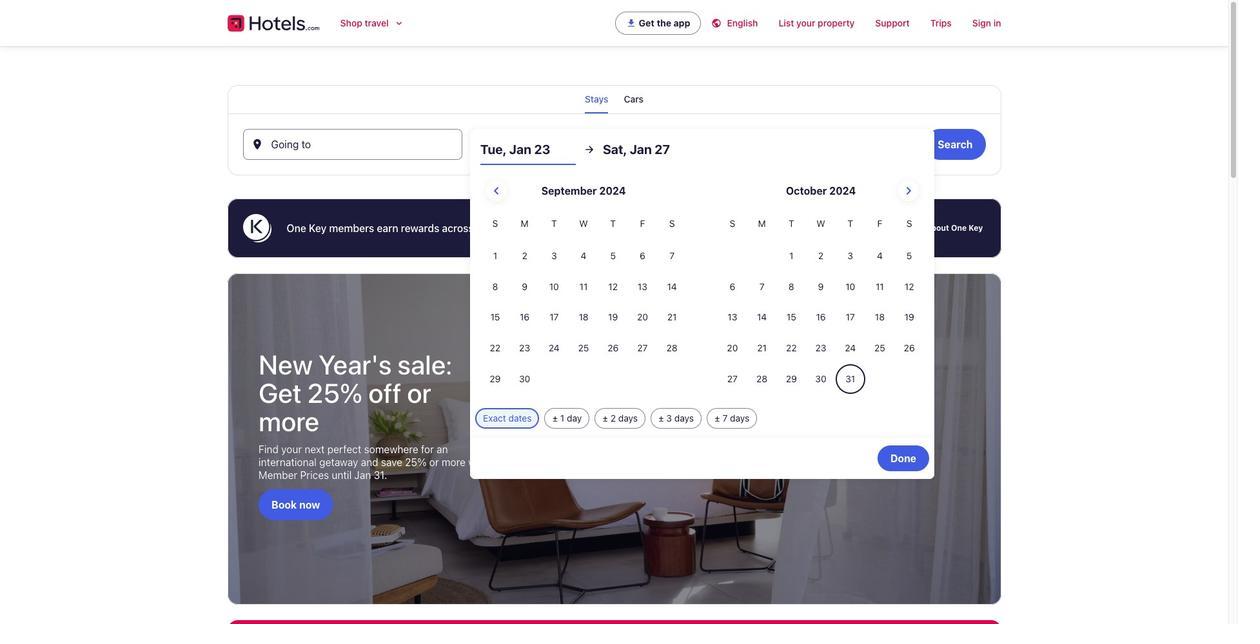 Task type: locate. For each thing, give the bounding box(es) containing it.
1 horizontal spatial days
[[675, 413, 694, 424]]

0 horizontal spatial 13
[[638, 281, 648, 292]]

2 30 from the left
[[816, 374, 827, 385]]

0 horizontal spatial 9 button
[[510, 272, 540, 302]]

± 3 days
[[659, 413, 694, 424]]

days
[[619, 413, 638, 424], [675, 413, 694, 424], [730, 413, 750, 424]]

28 button
[[658, 334, 687, 363], [748, 365, 777, 394]]

0 horizontal spatial 19
[[609, 312, 618, 323]]

1 2024 from the left
[[600, 185, 626, 197]]

26 inside october 2024 element
[[904, 343, 915, 354]]

2 17 from the left
[[846, 312, 855, 323]]

0 horizontal spatial 2024
[[600, 185, 626, 197]]

2 17 button from the left
[[836, 303, 866, 333]]

m for october 2024
[[759, 218, 766, 229]]

1 vertical spatial 20
[[727, 343, 738, 354]]

2 4 button from the left
[[866, 241, 895, 271]]

shop travel button
[[330, 10, 415, 36]]

22 inside september 2024 element
[[490, 343, 501, 354]]

1 18 button from the left
[[569, 303, 599, 333]]

1 17 from the left
[[550, 312, 559, 323]]

0 horizontal spatial f
[[640, 218, 645, 229]]

16 for second 16 button from right
[[520, 312, 530, 323]]

18 button inside september 2024 element
[[569, 303, 599, 333]]

21 inside september 2024 element
[[668, 312, 677, 323]]

10 inside september 2024 element
[[550, 281, 559, 292]]

7 inside september 2024 element
[[670, 250, 675, 261]]

6 inside october 2024 element
[[730, 281, 736, 292]]

and up 31.
[[361, 457, 378, 469]]

0 horizontal spatial 27 button
[[628, 334, 658, 363]]

key
[[309, 223, 327, 234], [969, 223, 984, 233]]

6 inside september 2024 element
[[640, 250, 646, 261]]

2 25 from the left
[[875, 343, 886, 354]]

3 for october 2024
[[848, 250, 854, 261]]

one left members on the left of page
[[287, 223, 306, 234]]

18 button
[[569, 303, 599, 333], [866, 303, 895, 333]]

0 vertical spatial 20 button
[[628, 303, 658, 333]]

0 horizontal spatial 1
[[493, 250, 498, 261]]

2 days from the left
[[675, 413, 694, 424]]

directional image
[[584, 144, 596, 156]]

1 3 button from the left
[[540, 241, 569, 271]]

1 inside september 2024 element
[[493, 250, 498, 261]]

± right ± 3 days
[[715, 413, 721, 424]]

2 15 button from the left
[[777, 303, 807, 333]]

16
[[520, 312, 530, 323], [817, 312, 826, 323]]

12 button down learn
[[895, 272, 925, 302]]

9 inside september 2024 element
[[522, 281, 528, 292]]

vrbo
[[601, 223, 624, 234]]

sat, jan 27 button
[[603, 134, 699, 165]]

october 2024 element
[[718, 217, 925, 395]]

days for ± 7 days
[[730, 413, 750, 424]]

application containing september 2024
[[481, 176, 925, 395]]

25 button
[[569, 334, 599, 363], [866, 334, 895, 363]]

0 horizontal spatial 15 button
[[481, 303, 510, 333]]

1 horizontal spatial f
[[878, 218, 883, 229]]

one key members earn rewards across expedia, hotels.com, and vrbo
[[287, 223, 624, 234]]

1 horizontal spatial 19 button
[[895, 303, 925, 333]]

28 inside october 2024 element
[[757, 374, 768, 385]]

5 button down learn
[[895, 241, 925, 271]]

about
[[927, 223, 950, 233]]

4 for september 2024
[[581, 250, 587, 261]]

0 horizontal spatial 18
[[579, 312, 589, 323]]

22 inside october 2024 element
[[787, 343, 797, 354]]

october
[[787, 185, 827, 197]]

5
[[611, 250, 616, 261], [907, 250, 913, 261]]

12 button down vrbo
[[599, 272, 628, 302]]

25 inside october 2024 element
[[875, 343, 886, 354]]

25 inside september 2024 element
[[579, 343, 589, 354]]

11
[[580, 281, 588, 292], [876, 281, 884, 292]]

0 horizontal spatial get
[[258, 377, 302, 409]]

1 horizontal spatial 7 button
[[748, 272, 777, 302]]

2 1 button from the left
[[777, 241, 807, 271]]

2 24 button from the left
[[836, 334, 866, 363]]

0 horizontal spatial 3 button
[[540, 241, 569, 271]]

29 button up exact at the bottom left of the page
[[481, 365, 510, 394]]

0 horizontal spatial 25
[[579, 343, 589, 354]]

1 4 button from the left
[[569, 241, 599, 271]]

1 vertical spatial your
[[281, 444, 302, 456]]

8 inside october 2024 element
[[789, 281, 795, 292]]

1 horizontal spatial 18 button
[[866, 303, 895, 333]]

29 button
[[481, 365, 510, 394], [777, 365, 807, 394]]

english button
[[702, 10, 769, 36]]

29 button left 31
[[777, 365, 807, 394]]

0 horizontal spatial 28
[[667, 343, 678, 354]]

1 25 button from the left
[[569, 334, 599, 363]]

1 button for october 2024
[[777, 241, 807, 271]]

2 m from the left
[[759, 218, 766, 229]]

7 button
[[658, 241, 687, 271], [748, 272, 777, 302]]

14 button inside september 2024 element
[[658, 272, 687, 302]]

13
[[638, 281, 648, 292], [728, 312, 738, 323]]

± for ± 2 days
[[603, 413, 608, 424]]

days left ± 3 days
[[619, 413, 638, 424]]

9 inside october 2024 element
[[819, 281, 824, 292]]

your
[[797, 17, 816, 28], [281, 444, 302, 456]]

1 inside october 2024 element
[[790, 250, 794, 261]]

26 for first 26 button from right
[[904, 343, 915, 354]]

16 inside october 2024 element
[[817, 312, 826, 323]]

2 18 from the left
[[876, 312, 885, 323]]

1 15 button from the left
[[481, 303, 510, 333]]

16 button
[[510, 303, 540, 333], [807, 303, 836, 333]]

22
[[490, 343, 501, 354], [787, 343, 797, 354]]

0 vertical spatial and
[[581, 223, 598, 234]]

get right download the app button icon
[[639, 17, 655, 28]]

19 inside september 2024 element
[[609, 312, 618, 323]]

1 horizontal spatial 12 button
[[895, 272, 925, 302]]

5 button for september 2024
[[599, 241, 628, 271]]

0 horizontal spatial 5
[[611, 250, 616, 261]]

31 button
[[836, 365, 866, 394]]

0 horizontal spatial 24
[[549, 343, 560, 354]]

2 26 from the left
[[904, 343, 915, 354]]

2 inside september 2024 element
[[522, 250, 528, 261]]

1 button
[[481, 241, 510, 271], [777, 241, 807, 271]]

9 for 1st 9 button from the left
[[522, 281, 528, 292]]

0 horizontal spatial 24 button
[[540, 334, 569, 363]]

6
[[640, 250, 646, 261], [730, 281, 736, 292]]

18 inside september 2024 element
[[579, 312, 589, 323]]

key left members on the left of page
[[309, 223, 327, 234]]

2 f from the left
[[878, 218, 883, 229]]

0 horizontal spatial 21
[[668, 312, 677, 323]]

2 button for september
[[510, 241, 540, 271]]

0 horizontal spatial 3
[[552, 250, 557, 261]]

1 horizontal spatial 26
[[904, 343, 915, 354]]

17 inside september 2024 element
[[550, 312, 559, 323]]

±
[[553, 413, 558, 424], [603, 413, 608, 424], [659, 413, 664, 424], [715, 413, 721, 424]]

1 5 from the left
[[611, 250, 616, 261]]

1 2 button from the left
[[510, 241, 540, 271]]

17 for 1st '17' 'button' from right
[[846, 312, 855, 323]]

22 for 1st 22 button from the right
[[787, 343, 797, 354]]

0 horizontal spatial 15
[[491, 312, 500, 323]]

26 button
[[599, 334, 628, 363], [895, 334, 925, 363]]

2 3 button from the left
[[836, 241, 866, 271]]

1 16 from the left
[[520, 312, 530, 323]]

26 inside september 2024 element
[[608, 343, 619, 354]]

27 inside october 2024 element
[[728, 374, 738, 385]]

1 vertical spatial more
[[442, 457, 466, 469]]

2 26 button from the left
[[895, 334, 925, 363]]

1 24 from the left
[[549, 343, 560, 354]]

get the app
[[639, 17, 691, 28]]

with
[[468, 457, 488, 469]]

0 vertical spatial 14 button
[[658, 272, 687, 302]]

s
[[493, 218, 498, 229], [670, 218, 675, 229], [730, 218, 736, 229], [907, 218, 913, 229]]

19 button
[[599, 303, 628, 333], [895, 303, 925, 333]]

21 for the rightmost 21 button
[[758, 343, 767, 354]]

1 29 from the left
[[490, 374, 501, 385]]

14 inside september 2024 element
[[668, 281, 677, 292]]

w for october
[[817, 218, 826, 229]]

an
[[437, 444, 448, 456]]

3 button for september 2024
[[540, 241, 569, 271]]

download the app button image
[[626, 18, 637, 28]]

1 horizontal spatial 10 button
[[836, 272, 866, 302]]

1 horizontal spatial more
[[442, 457, 466, 469]]

tue, jan 23
[[481, 142, 551, 157]]

12 inside september 2024 element
[[609, 281, 618, 292]]

2 inside october 2024 element
[[819, 250, 824, 261]]

3 ± from the left
[[659, 413, 664, 424]]

12 for 2nd 12 button from left
[[905, 281, 915, 292]]

or right off
[[407, 377, 431, 409]]

5 button down vrbo
[[599, 241, 628, 271]]

1 f from the left
[[640, 218, 645, 229]]

1 25 from the left
[[579, 343, 589, 354]]

28 inside september 2024 element
[[667, 343, 678, 354]]

1 horizontal spatial 3
[[667, 413, 672, 424]]

1 30 button from the left
[[510, 365, 540, 394]]

1 horizontal spatial 16 button
[[807, 303, 836, 333]]

30 inside september 2024 element
[[519, 374, 531, 385]]

1 vertical spatial 14 button
[[748, 303, 777, 333]]

w
[[580, 218, 588, 229], [817, 218, 826, 229]]

1 horizontal spatial 28
[[757, 374, 768, 385]]

8 inside september 2024 element
[[493, 281, 498, 292]]

1 m from the left
[[521, 218, 529, 229]]

4 button
[[569, 241, 599, 271], [866, 241, 895, 271]]

31.
[[374, 470, 387, 481]]

sign
[[973, 17, 992, 28]]

2 10 from the left
[[846, 281, 856, 292]]

14 for 14 "button" in september 2024 element
[[668, 281, 677, 292]]

16 inside september 2024 element
[[520, 312, 530, 323]]

t down october in the top of the page
[[789, 218, 795, 229]]

1 horizontal spatial 30 button
[[807, 365, 836, 394]]

25 for second 25 button from the right
[[579, 343, 589, 354]]

t down september
[[552, 218, 557, 229]]

1 22 from the left
[[490, 343, 501, 354]]

1 horizontal spatial 13
[[728, 312, 738, 323]]

property
[[818, 17, 855, 28]]

tab list inside new year's sale: get 25% off or more main content
[[227, 85, 1002, 114]]

f inside september 2024 element
[[640, 218, 645, 229]]

0 vertical spatial 6 button
[[628, 241, 658, 271]]

1 horizontal spatial 4 button
[[866, 241, 895, 271]]

11 button
[[569, 272, 599, 302], [866, 272, 895, 302]]

22 button
[[481, 334, 510, 363], [777, 334, 807, 363]]

1 horizontal spatial 23 button
[[807, 334, 836, 363]]

30 button up dates
[[510, 365, 540, 394]]

0 vertical spatial 20
[[637, 312, 648, 323]]

get the app link
[[615, 12, 702, 35]]

1 8 from the left
[[493, 281, 498, 292]]

0 horizontal spatial 10 button
[[540, 272, 569, 302]]

2 4 from the left
[[878, 250, 883, 261]]

or down "for" on the bottom left of the page
[[429, 457, 439, 469]]

30 button
[[510, 365, 540, 394], [807, 365, 836, 394]]

2 5 from the left
[[907, 250, 913, 261]]

12 button
[[599, 272, 628, 302], [895, 272, 925, 302]]

12 down learn
[[905, 281, 915, 292]]

1 days from the left
[[619, 413, 638, 424]]

1 30 from the left
[[519, 374, 531, 385]]

0 horizontal spatial and
[[361, 457, 378, 469]]

7 for the leftmost the 7 button
[[670, 250, 675, 261]]

3
[[552, 250, 557, 261], [848, 250, 854, 261], [667, 413, 672, 424]]

16 for second 16 button
[[817, 312, 826, 323]]

3 t from the left
[[789, 218, 795, 229]]

1 vertical spatial 21 button
[[748, 334, 777, 363]]

0 horizontal spatial 16 button
[[510, 303, 540, 333]]

1 vertical spatial 21
[[758, 343, 767, 354]]

t down october 2024
[[848, 218, 854, 229]]

5 inside september 2024 element
[[611, 250, 616, 261]]

f right vrbo
[[640, 218, 645, 229]]

2 horizontal spatial 1
[[790, 250, 794, 261]]

29 left 31
[[786, 374, 797, 385]]

2 29 from the left
[[786, 374, 797, 385]]

0 horizontal spatial 17 button
[[540, 303, 569, 333]]

application
[[481, 176, 925, 395]]

29 inside october 2024 element
[[786, 374, 797, 385]]

0 vertical spatial more
[[258, 405, 319, 438]]

3 inside september 2024 element
[[552, 250, 557, 261]]

2 horizontal spatial 7
[[760, 281, 765, 292]]

19 inside october 2024 element
[[905, 312, 915, 323]]

14 inside october 2024 element
[[758, 312, 767, 323]]

1 19 from the left
[[609, 312, 618, 323]]

1 horizontal spatial 20 button
[[718, 334, 748, 363]]

1 horizontal spatial get
[[639, 17, 655, 28]]

1 vertical spatial 6
[[730, 281, 736, 292]]

7
[[670, 250, 675, 261], [760, 281, 765, 292], [723, 413, 728, 424]]

12
[[609, 281, 618, 292], [905, 281, 915, 292]]

7 inside october 2024 element
[[760, 281, 765, 292]]

30 up dates
[[519, 374, 531, 385]]

0 vertical spatial 14
[[668, 281, 677, 292]]

3 inside october 2024 element
[[848, 250, 854, 261]]

1 12 from the left
[[609, 281, 618, 292]]

± for ± 1 day
[[553, 413, 558, 424]]

jan 23 - jan 27
[[499, 144, 572, 156]]

days right ± 3 days
[[730, 413, 750, 424]]

1 15 from the left
[[491, 312, 500, 323]]

1 9 button from the left
[[510, 272, 540, 302]]

4 ± from the left
[[715, 413, 721, 424]]

getaway
[[319, 457, 358, 469]]

21 button
[[658, 303, 687, 333], [748, 334, 777, 363]]

your up international
[[281, 444, 302, 456]]

9 button
[[510, 272, 540, 302], [807, 272, 836, 302]]

2 15 from the left
[[787, 312, 797, 323]]

1 horizontal spatial 22 button
[[777, 334, 807, 363]]

year's
[[318, 349, 392, 381]]

1 horizontal spatial 14 button
[[748, 303, 777, 333]]

tab list containing stays
[[227, 85, 1002, 114]]

0 horizontal spatial 14
[[668, 281, 677, 292]]

1 horizontal spatial m
[[759, 218, 766, 229]]

2 8 from the left
[[789, 281, 795, 292]]

0 horizontal spatial m
[[521, 218, 529, 229]]

rewards
[[401, 223, 440, 234]]

1 11 from the left
[[580, 281, 588, 292]]

1 for october 2024
[[790, 250, 794, 261]]

1 9 from the left
[[522, 281, 528, 292]]

1 horizontal spatial 4
[[878, 250, 883, 261]]

1 8 button from the left
[[481, 272, 510, 302]]

3 days from the left
[[730, 413, 750, 424]]

± right ± 2 days
[[659, 413, 664, 424]]

1 vertical spatial 6 button
[[718, 272, 748, 302]]

days left ± 7 days
[[675, 413, 694, 424]]

w left vrbo
[[580, 218, 588, 229]]

30 left 31
[[816, 374, 827, 385]]

10 inside october 2024 element
[[846, 281, 856, 292]]

1 vertical spatial 7
[[760, 281, 765, 292]]

stays
[[585, 94, 609, 105]]

4 t from the left
[[848, 218, 854, 229]]

0 horizontal spatial 18 button
[[569, 303, 599, 333]]

and left vrbo
[[581, 223, 598, 234]]

2 vertical spatial 7
[[723, 413, 728, 424]]

get up the find
[[258, 377, 302, 409]]

1 4 from the left
[[581, 250, 587, 261]]

2 9 from the left
[[819, 281, 824, 292]]

key right about
[[969, 223, 984, 233]]

0 vertical spatial get
[[639, 17, 655, 28]]

6 button
[[628, 241, 658, 271], [718, 272, 748, 302]]

days for ± 2 days
[[619, 413, 638, 424]]

until
[[332, 470, 352, 481]]

1 horizontal spatial 8 button
[[777, 272, 807, 302]]

1 horizontal spatial 1 button
[[777, 241, 807, 271]]

w down october 2024
[[817, 218, 826, 229]]

1
[[493, 250, 498, 261], [790, 250, 794, 261], [561, 413, 565, 424]]

1 19 button from the left
[[599, 303, 628, 333]]

4
[[581, 250, 587, 261], [878, 250, 883, 261]]

1 horizontal spatial your
[[797, 17, 816, 28]]

2 18 button from the left
[[866, 303, 895, 333]]

1 horizontal spatial 29 button
[[777, 365, 807, 394]]

0 horizontal spatial 4 button
[[569, 241, 599, 271]]

27
[[655, 142, 670, 157], [560, 144, 572, 156], [638, 343, 648, 354], [728, 374, 738, 385]]

jan
[[510, 142, 532, 157], [630, 142, 652, 157], [499, 144, 516, 156], [541, 144, 557, 156], [354, 470, 371, 481]]

5 down learn
[[907, 250, 913, 261]]

± right the day on the bottom left
[[603, 413, 608, 424]]

2 12 from the left
[[905, 281, 915, 292]]

1 horizontal spatial 30
[[816, 374, 827, 385]]

2 23 button from the left
[[807, 334, 836, 363]]

1 17 button from the left
[[540, 303, 569, 333]]

12 down vrbo
[[609, 281, 618, 292]]

1 horizontal spatial and
[[581, 223, 598, 234]]

more up the find
[[258, 405, 319, 438]]

5 down vrbo
[[611, 250, 616, 261]]

get inside new year's sale: get 25% off or more find your next perfect somewhere for an international getaway and save 25% or more with member prices until jan 31.
[[258, 377, 302, 409]]

21 inside october 2024 element
[[758, 343, 767, 354]]

2 2 button from the left
[[807, 241, 836, 271]]

1 10 from the left
[[550, 281, 559, 292]]

23
[[535, 142, 551, 157], [518, 144, 531, 156], [520, 343, 530, 354], [816, 343, 827, 354]]

0 horizontal spatial 2
[[522, 250, 528, 261]]

20
[[637, 312, 648, 323], [727, 343, 738, 354]]

20 button inside september 2024 element
[[628, 303, 658, 333]]

29 up exact at the bottom left of the page
[[490, 374, 501, 385]]

w inside september 2024 element
[[580, 218, 588, 229]]

tab list
[[227, 85, 1002, 114]]

jan inside new year's sale: get 25% off or more find your next perfect somewhere for an international getaway and save 25% or more with member prices until jan 31.
[[354, 470, 371, 481]]

1 horizontal spatial 2
[[611, 413, 616, 424]]

27 inside september 2024 element
[[638, 343, 648, 354]]

22 for first 22 button from the left
[[490, 343, 501, 354]]

1 horizontal spatial 24 button
[[836, 334, 866, 363]]

0 horizontal spatial 20
[[637, 312, 648, 323]]

1 18 from the left
[[579, 312, 589, 323]]

25% left off
[[307, 377, 363, 409]]

10 button
[[540, 272, 569, 302], [836, 272, 866, 302]]

5 inside october 2024 element
[[907, 250, 913, 261]]

29
[[490, 374, 501, 385], [786, 374, 797, 385]]

3 button
[[540, 241, 569, 271], [836, 241, 866, 271]]

17 inside october 2024 element
[[846, 312, 855, 323]]

18
[[579, 312, 589, 323], [876, 312, 885, 323]]

1 1 button from the left
[[481, 241, 510, 271]]

15 button inside september 2024 element
[[481, 303, 510, 333]]

9
[[522, 281, 528, 292], [819, 281, 824, 292]]

14 button inside october 2024 element
[[748, 303, 777, 333]]

12 inside october 2024 element
[[905, 281, 915, 292]]

t down september 2024
[[611, 218, 616, 229]]

± left the day on the bottom left
[[553, 413, 558, 424]]

members
[[329, 223, 374, 234]]

2 16 from the left
[[817, 312, 826, 323]]

0 horizontal spatial 16
[[520, 312, 530, 323]]

1 26 button from the left
[[599, 334, 628, 363]]

1 horizontal spatial 5
[[907, 250, 913, 261]]

f inside october 2024 element
[[878, 218, 883, 229]]

1 ± from the left
[[553, 413, 558, 424]]

23 inside october 2024 element
[[816, 343, 827, 354]]

0 horizontal spatial 9
[[522, 281, 528, 292]]

0 horizontal spatial your
[[281, 444, 302, 456]]

0 horizontal spatial 23 button
[[510, 334, 540, 363]]

more down an in the bottom left of the page
[[442, 457, 466, 469]]

± 2 days
[[603, 413, 638, 424]]

2 24 from the left
[[845, 343, 856, 354]]

2 t from the left
[[611, 218, 616, 229]]

2024 right october in the top of the page
[[830, 185, 856, 197]]

2 w from the left
[[817, 218, 826, 229]]

1 26 from the left
[[608, 343, 619, 354]]

21 for leftmost 21 button
[[668, 312, 677, 323]]

your right list
[[797, 17, 816, 28]]

27 button
[[628, 334, 658, 363], [718, 365, 748, 394]]

m inside october 2024 element
[[759, 218, 766, 229]]

earn
[[377, 223, 399, 234]]

save
[[381, 457, 402, 469]]

1 23 button from the left
[[510, 334, 540, 363]]

application inside new year's sale: get 25% off or more main content
[[481, 176, 925, 395]]

0 horizontal spatial 28 button
[[658, 334, 687, 363]]

0 horizontal spatial 26 button
[[599, 334, 628, 363]]

2 19 from the left
[[905, 312, 915, 323]]

1 s from the left
[[493, 218, 498, 229]]

1 w from the left
[[580, 218, 588, 229]]

2 16 button from the left
[[807, 303, 836, 333]]

5 button for october 2024
[[895, 241, 925, 271]]

1 horizontal spatial 17
[[846, 312, 855, 323]]

2024 up vrbo
[[600, 185, 626, 197]]

20 button
[[628, 303, 658, 333], [718, 334, 748, 363]]

30 button left 31
[[807, 365, 836, 394]]

4 s from the left
[[907, 218, 913, 229]]

1 5 button from the left
[[599, 241, 628, 271]]

2 11 from the left
[[876, 281, 884, 292]]

f left learn
[[878, 218, 883, 229]]

one right about
[[952, 223, 967, 233]]

1 button for september 2024
[[481, 241, 510, 271]]

0 horizontal spatial 2 button
[[510, 241, 540, 271]]

10
[[550, 281, 559, 292], [846, 281, 856, 292]]

w inside october 2024 element
[[817, 218, 826, 229]]

sign in
[[973, 17, 1002, 28]]

2 22 from the left
[[787, 343, 797, 354]]

new year's sale: get 25% off or more main content
[[0, 46, 1229, 625]]

2 ± from the left
[[603, 413, 608, 424]]

2 12 button from the left
[[895, 272, 925, 302]]

get
[[639, 17, 655, 28], [258, 377, 302, 409]]

1 horizontal spatial one
[[952, 223, 967, 233]]

1 horizontal spatial 11
[[876, 281, 884, 292]]

30 inside october 2024 element
[[816, 374, 827, 385]]

2 5 button from the left
[[895, 241, 925, 271]]

25% down "for" on the bottom left of the page
[[405, 457, 427, 469]]



Task type: vqa. For each thing, say whether or not it's contained in the screenshot.


Task type: describe. For each thing, give the bounding box(es) containing it.
search
[[938, 139, 973, 150]]

2 22 button from the left
[[777, 334, 807, 363]]

sat,
[[603, 142, 627, 157]]

1 horizontal spatial 1
[[561, 413, 565, 424]]

dates
[[509, 413, 532, 424]]

sale:
[[397, 349, 452, 381]]

days for ± 3 days
[[675, 413, 694, 424]]

-
[[533, 144, 538, 156]]

29 inside september 2024 element
[[490, 374, 501, 385]]

1 29 button from the left
[[481, 365, 510, 394]]

cars link
[[624, 85, 644, 114]]

30 for 1st 30 button from the right
[[816, 374, 827, 385]]

inside a bright image
[[227, 274, 1002, 605]]

day
[[567, 413, 582, 424]]

hotels.com,
[[520, 223, 578, 234]]

september
[[542, 185, 597, 197]]

small image
[[712, 18, 728, 28]]

1 12 button from the left
[[599, 272, 628, 302]]

2 for october
[[819, 250, 824, 261]]

shop travel
[[340, 17, 389, 28]]

your inside new year's sale: get 25% off or more find your next perfect somewhere for an international getaway and save 25% or more with member prices until jan 31.
[[281, 444, 302, 456]]

17 for 2nd '17' 'button' from the right
[[550, 312, 559, 323]]

september 2024
[[542, 185, 626, 197]]

shop
[[340, 17, 363, 28]]

0 vertical spatial 28 button
[[658, 334, 687, 363]]

1 vertical spatial 28 button
[[748, 365, 777, 394]]

5 for october 2024
[[907, 250, 913, 261]]

expedia,
[[477, 223, 518, 234]]

19 for 1st 19 'button' from the right
[[905, 312, 915, 323]]

book now
[[271, 500, 320, 511]]

f for september 2024
[[640, 218, 645, 229]]

0 vertical spatial 27 button
[[628, 334, 658, 363]]

m for september 2024
[[521, 218, 529, 229]]

list your property link
[[769, 10, 866, 36]]

next month image
[[901, 183, 917, 199]]

0 horizontal spatial 25%
[[307, 377, 363, 409]]

15 inside september 2024 element
[[491, 312, 500, 323]]

1 11 button from the left
[[569, 272, 599, 302]]

1 horizontal spatial 13 button
[[718, 303, 748, 333]]

2 8 button from the left
[[777, 272, 807, 302]]

perfect
[[327, 444, 361, 456]]

2 s from the left
[[670, 218, 675, 229]]

1 vertical spatial or
[[429, 457, 439, 469]]

2 9 button from the left
[[807, 272, 836, 302]]

15 button inside october 2024 element
[[777, 303, 807, 333]]

± 7 days
[[715, 413, 750, 424]]

trips
[[931, 17, 952, 28]]

1 for september 2024
[[493, 250, 498, 261]]

cars
[[624, 94, 644, 105]]

and inside new year's sale: get 25% off or more find your next perfect somewhere for an international getaway and save 25% or more with member prices until jan 31.
[[361, 457, 378, 469]]

1 horizontal spatial 6 button
[[718, 272, 748, 302]]

0 horizontal spatial 7 button
[[658, 241, 687, 271]]

0 horizontal spatial more
[[258, 405, 319, 438]]

1 24 button from the left
[[540, 334, 569, 363]]

2 29 button from the left
[[777, 365, 807, 394]]

exact dates
[[483, 413, 532, 424]]

12 for first 12 button from left
[[609, 281, 618, 292]]

2 11 button from the left
[[866, 272, 895, 302]]

5 for september 2024
[[611, 250, 616, 261]]

19 for 1st 19 'button'
[[609, 312, 618, 323]]

search button
[[925, 129, 986, 160]]

sat, jan 27
[[603, 142, 670, 157]]

learn about one key
[[903, 223, 984, 233]]

2024 for october 2024
[[830, 185, 856, 197]]

31
[[846, 374, 856, 385]]

exact
[[483, 413, 506, 424]]

0 horizontal spatial one
[[287, 223, 306, 234]]

new year's sale: get 25% off or more find your next perfect somewhere for an international getaway and save 25% or more with member prices until jan 31.
[[258, 349, 488, 481]]

the
[[657, 17, 672, 28]]

4 for october 2024
[[878, 250, 883, 261]]

f for october 2024
[[878, 218, 883, 229]]

13 inside october 2024 element
[[728, 312, 738, 323]]

jan 23 - jan 27 button
[[470, 129, 690, 160]]

25 for second 25 button from the left
[[875, 343, 886, 354]]

sign in button
[[963, 10, 1012, 36]]

find
[[258, 444, 278, 456]]

travel
[[365, 17, 389, 28]]

2024 for september 2024
[[600, 185, 626, 197]]

14 for 14 "button" within october 2024 element
[[758, 312, 767, 323]]

7 for the right the 7 button
[[760, 281, 765, 292]]

23 inside september 2024 element
[[520, 343, 530, 354]]

somewhere
[[364, 444, 418, 456]]

learn
[[903, 223, 925, 233]]

30 for 1st 30 button from left
[[519, 374, 531, 385]]

now
[[299, 500, 320, 511]]

1 horizontal spatial 25%
[[405, 457, 427, 469]]

done button
[[878, 446, 930, 472]]

support
[[876, 17, 910, 28]]

2 for september
[[522, 250, 528, 261]]

for
[[421, 444, 434, 456]]

tue,
[[481, 142, 507, 157]]

1 16 button from the left
[[510, 303, 540, 333]]

4 button for october 2024
[[866, 241, 895, 271]]

prices
[[300, 470, 329, 481]]

done
[[891, 453, 917, 465]]

26 for second 26 button from the right
[[608, 343, 619, 354]]

0 horizontal spatial key
[[309, 223, 327, 234]]

11 inside september 2024 element
[[580, 281, 588, 292]]

1 vertical spatial 20 button
[[718, 334, 748, 363]]

w for september
[[580, 218, 588, 229]]

off
[[368, 377, 401, 409]]

trailing image
[[394, 18, 404, 28]]

september 2024 element
[[481, 217, 687, 395]]

0 vertical spatial your
[[797, 17, 816, 28]]

new
[[258, 349, 313, 381]]

hotels logo image
[[227, 13, 320, 34]]

1 horizontal spatial key
[[969, 223, 984, 233]]

2 button for october
[[807, 241, 836, 271]]

international
[[258, 457, 316, 469]]

11 inside october 2024 element
[[876, 281, 884, 292]]

± for ± 3 days
[[659, 413, 664, 424]]

in
[[994, 17, 1002, 28]]

book now link
[[258, 490, 333, 521]]

book
[[271, 500, 297, 511]]

2 10 button from the left
[[836, 272, 866, 302]]

4 button for september 2024
[[569, 241, 599, 271]]

list
[[779, 17, 795, 28]]

15 inside october 2024 element
[[787, 312, 797, 323]]

0 vertical spatial or
[[407, 377, 431, 409]]

tue, jan 23 button
[[481, 134, 576, 165]]

2 30 button from the left
[[807, 365, 836, 394]]

previous month image
[[489, 183, 504, 199]]

0 vertical spatial 13 button
[[628, 272, 658, 302]]

0 horizontal spatial 6 button
[[628, 241, 658, 271]]

3 button for october 2024
[[836, 241, 866, 271]]

18 button inside october 2024 element
[[866, 303, 895, 333]]

stays link
[[585, 85, 609, 114]]

0 horizontal spatial 21 button
[[658, 303, 687, 333]]

1 horizontal spatial 21 button
[[748, 334, 777, 363]]

2 19 button from the left
[[895, 303, 925, 333]]

± for ± 7 days
[[715, 413, 721, 424]]

trips link
[[921, 10, 963, 36]]

2 25 button from the left
[[866, 334, 895, 363]]

october 2024
[[787, 185, 856, 197]]

learn about one key link
[[901, 218, 986, 239]]

across
[[442, 223, 474, 234]]

13 inside september 2024 element
[[638, 281, 648, 292]]

1 t from the left
[[552, 218, 557, 229]]

9 for 2nd 9 button from the left
[[819, 281, 824, 292]]

1 10 button from the left
[[540, 272, 569, 302]]

english
[[728, 17, 758, 28]]

next
[[304, 444, 325, 456]]

1 22 button from the left
[[481, 334, 510, 363]]

app
[[674, 17, 691, 28]]

± 1 day
[[553, 413, 582, 424]]

member
[[258, 470, 297, 481]]

1 horizontal spatial 27 button
[[718, 365, 748, 394]]

support link
[[866, 10, 921, 36]]

3 for september 2024
[[552, 250, 557, 261]]

18 inside october 2024 element
[[876, 312, 885, 323]]

list your property
[[779, 17, 855, 28]]

3 s from the left
[[730, 218, 736, 229]]



